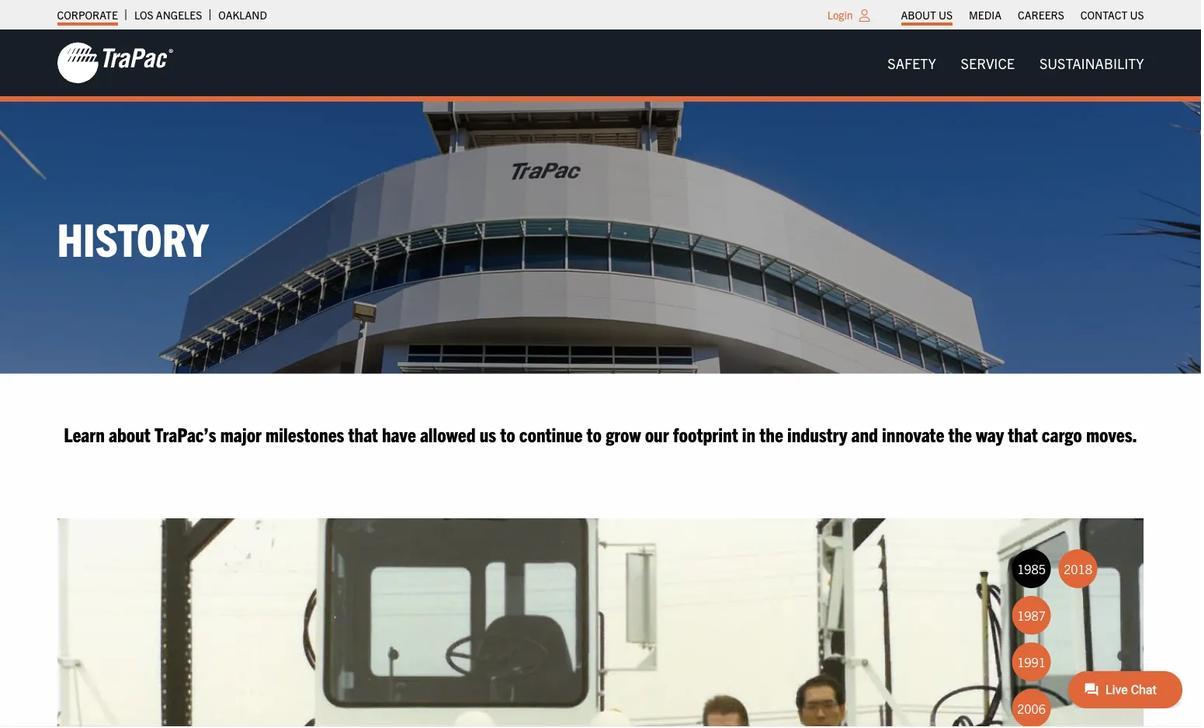 Task type: vqa. For each thing, say whether or not it's contained in the screenshot.
have
yes



Task type: describe. For each thing, give the bounding box(es) containing it.
about us
[[902, 8, 953, 22]]

learn
[[64, 422, 105, 446]]

1987
[[1018, 608, 1046, 624]]

learn about trapac's major milestones that have allowed us to continue to grow our footprint in the industry and innovate the way that cargo moves. main content
[[42, 421, 1202, 728]]

trapac's
[[155, 422, 216, 446]]

contact
[[1081, 8, 1128, 22]]

careers link
[[1018, 4, 1065, 26]]

corporate link
[[57, 4, 118, 26]]

corporate image
[[57, 41, 174, 85]]

los angeles link
[[134, 4, 202, 26]]

1991
[[1018, 655, 1046, 670]]

moves.
[[1087, 422, 1138, 446]]

corporate
[[57, 8, 118, 22]]

careers
[[1018, 8, 1065, 22]]

2 the from the left
[[949, 422, 973, 446]]

menu bar containing safety
[[876, 47, 1157, 79]]

milestones
[[266, 422, 344, 446]]

have
[[382, 422, 416, 446]]

1 to from the left
[[500, 422, 516, 446]]

about
[[902, 8, 937, 22]]

los angeles
[[134, 8, 202, 22]]

us for contact us
[[1131, 8, 1145, 22]]

los
[[134, 8, 154, 22]]

safety link
[[876, 47, 949, 79]]

login link
[[828, 8, 853, 22]]

major
[[220, 422, 262, 446]]

sustainability link
[[1028, 47, 1157, 79]]

login
[[828, 8, 853, 22]]

about us link
[[902, 4, 953, 26]]

angeles
[[156, 8, 202, 22]]

innovate
[[883, 422, 945, 446]]

contact us link
[[1081, 4, 1145, 26]]

oakland link
[[219, 4, 267, 26]]

2018
[[1064, 562, 1093, 577]]

and
[[852, 422, 879, 446]]

1 the from the left
[[760, 422, 784, 446]]

2 to from the left
[[587, 422, 602, 446]]

continue
[[520, 422, 583, 446]]



Task type: locate. For each thing, give the bounding box(es) containing it.
0 horizontal spatial to
[[500, 422, 516, 446]]

contact us
[[1081, 8, 1145, 22]]

service link
[[949, 47, 1028, 79]]

menu bar
[[893, 4, 1153, 26], [876, 47, 1157, 79]]

2006
[[1018, 701, 1046, 717]]

the
[[760, 422, 784, 446], [949, 422, 973, 446]]

to
[[500, 422, 516, 446], [587, 422, 602, 446]]

0 horizontal spatial that
[[348, 422, 378, 446]]

us inside contact us link
[[1131, 8, 1145, 22]]

1 horizontal spatial us
[[1131, 8, 1145, 22]]

1 horizontal spatial to
[[587, 422, 602, 446]]

the right in
[[760, 422, 784, 446]]

light image
[[860, 9, 870, 22]]

menu bar up service
[[893, 4, 1153, 26]]

2 that from the left
[[1009, 422, 1038, 446]]

us right about
[[939, 8, 953, 22]]

us for about us
[[939, 8, 953, 22]]

to right us
[[500, 422, 516, 446]]

us
[[939, 8, 953, 22], [1131, 8, 1145, 22]]

oakland
[[219, 8, 267, 22]]

us right contact
[[1131, 8, 1145, 22]]

our
[[645, 422, 669, 446]]

grow
[[606, 422, 641, 446]]

in
[[742, 422, 756, 446]]

that right "way"
[[1009, 422, 1038, 446]]

about
[[109, 422, 151, 446]]

media
[[970, 8, 1002, 22]]

cargo
[[1042, 422, 1083, 446]]

0 horizontal spatial the
[[760, 422, 784, 446]]

history
[[57, 209, 209, 266]]

1 horizontal spatial that
[[1009, 422, 1038, 446]]

menu bar down careers link
[[876, 47, 1157, 79]]

that left 'have'
[[348, 422, 378, 446]]

that
[[348, 422, 378, 446], [1009, 422, 1038, 446]]

1 us from the left
[[939, 8, 953, 22]]

footprint
[[673, 422, 739, 446]]

us
[[480, 422, 496, 446]]

to left grow
[[587, 422, 602, 446]]

service
[[961, 54, 1015, 71]]

way
[[977, 422, 1005, 446]]

1 vertical spatial menu bar
[[876, 47, 1157, 79]]

media link
[[970, 4, 1002, 26]]

safety
[[888, 54, 937, 71]]

2 us from the left
[[1131, 8, 1145, 22]]

0 vertical spatial menu bar
[[893, 4, 1153, 26]]

1 that from the left
[[348, 422, 378, 446]]

allowed
[[420, 422, 476, 446]]

menu bar containing about us
[[893, 4, 1153, 26]]

industry
[[788, 422, 848, 446]]

learn about trapac's major milestones that have allowed us to continue to grow our footprint in the industry and innovate the way that cargo moves.
[[64, 422, 1138, 446]]

the left "way"
[[949, 422, 973, 446]]

us inside about us link
[[939, 8, 953, 22]]

sustainability
[[1040, 54, 1145, 71]]

1 horizontal spatial the
[[949, 422, 973, 446]]

1985
[[1018, 562, 1046, 577]]

0 horizontal spatial us
[[939, 8, 953, 22]]



